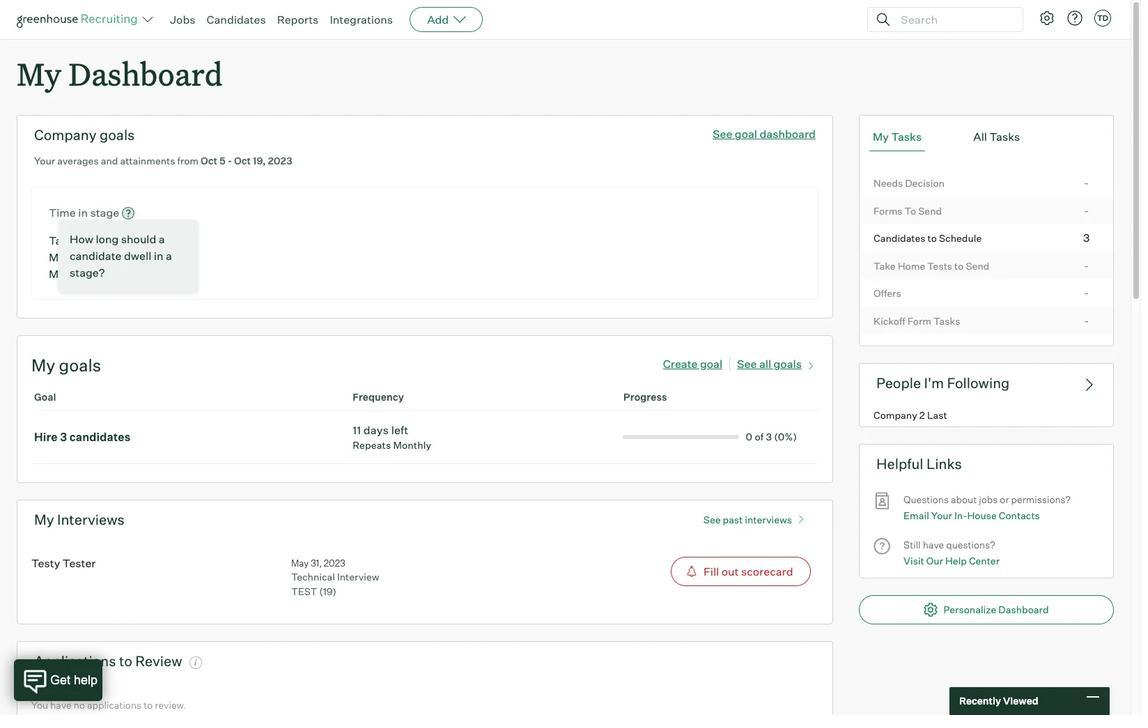 Task type: describe. For each thing, give the bounding box(es) containing it.
company goals
[[34, 126, 135, 144]]

my for tasks
[[874, 130, 890, 144]]

offers
[[874, 287, 902, 299]]

review.
[[155, 699, 187, 711]]

recently viewed
[[960, 695, 1039, 707]]

Search text field
[[898, 9, 1011, 30]]

how
[[70, 232, 93, 246]]

0 of 3 (0%)
[[746, 431, 798, 442]]

long
[[96, 232, 119, 246]]

helpful
[[877, 456, 924, 473]]

may 31, 2023 technical interview test (19)
[[291, 557, 380, 597]]

my tasks
[[874, 130, 923, 144]]

kickoff form tasks
[[874, 315, 961, 327]]

my left "stage?" on the left top of page
[[49, 267, 65, 281]]

my goals
[[31, 355, 101, 376]]

still have questions? visit our help center
[[904, 539, 1000, 566]]

target: 65 hrs my average: - my attainment: -
[[49, 233, 135, 281]]

reports
[[277, 13, 319, 26]]

or
[[1001, 494, 1010, 506]]

you
[[31, 699, 48, 711]]

1 horizontal spatial send
[[967, 260, 990, 272]]

form
[[908, 315, 932, 327]]

left
[[392, 423, 409, 437]]

integrations link
[[330, 13, 393, 26]]

tester
[[63, 556, 96, 570]]

my for dashboard
[[17, 53, 61, 94]]

helpful links
[[877, 456, 963, 473]]

0 vertical spatial send
[[919, 205, 943, 217]]

viewed
[[1004, 695, 1039, 707]]

2
[[920, 409, 926, 421]]

and
[[101, 155, 118, 167]]

0 vertical spatial your
[[34, 155, 55, 167]]

jobs
[[170, 13, 196, 26]]

tasks for my tasks
[[892, 130, 923, 144]]

to
[[905, 205, 917, 217]]

repeats
[[353, 439, 391, 451]]

goals for my goals
[[59, 355, 101, 376]]

19,
[[253, 155, 266, 167]]

1 vertical spatial a
[[166, 249, 172, 263]]

all
[[974, 130, 988, 144]]

to left review
[[119, 653, 132, 670]]

hrs
[[105, 233, 123, 247]]

my tasks button
[[870, 123, 926, 151]]

recently
[[960, 695, 1002, 707]]

goals for company goals
[[100, 126, 135, 144]]

see for company goals
[[713, 127, 733, 141]]

0 vertical spatial in
[[78, 205, 88, 219]]

candidates link
[[207, 13, 266, 26]]

my down target:
[[49, 250, 65, 264]]

average:
[[67, 250, 112, 264]]

my dashboard
[[17, 53, 223, 94]]

attainment:
[[67, 267, 128, 281]]

add
[[427, 13, 449, 26]]

test
[[291, 585, 317, 597]]

averages
[[57, 155, 99, 167]]

attainments
[[120, 155, 175, 167]]

visit
[[904, 555, 925, 566]]

email your in-house contacts link
[[904, 508, 1041, 524]]

td button
[[1095, 10, 1112, 26]]

forms to send
[[874, 205, 943, 217]]

testy tester link
[[31, 556, 96, 570]]

applications
[[87, 699, 142, 711]]

td
[[1098, 13, 1109, 23]]

stage?
[[70, 266, 105, 280]]

1 vertical spatial see
[[738, 357, 757, 371]]

see goal dashboard link
[[713, 127, 816, 141]]

jobs
[[980, 494, 999, 506]]

0 horizontal spatial 3
[[60, 430, 67, 444]]

i'm
[[925, 374, 945, 392]]

applications to review
[[34, 653, 182, 670]]

1 horizontal spatial tasks
[[934, 315, 961, 327]]

needs
[[874, 177, 904, 189]]

forms
[[874, 205, 903, 217]]

dashboard for personalize dashboard
[[999, 604, 1050, 616]]

see past interviews link
[[697, 507, 816, 525]]

company 2 last
[[874, 409, 948, 421]]

interviews
[[57, 511, 125, 528]]

hire 3 candidates
[[34, 430, 131, 444]]

see all goals
[[738, 357, 802, 371]]

questions about jobs or permissions? email your in-house contacts
[[904, 494, 1072, 521]]

fill out scorecard link
[[551, 557, 811, 586]]

2 horizontal spatial 3
[[1084, 231, 1091, 245]]

home
[[898, 260, 926, 272]]

goal
[[34, 391, 56, 403]]

hire
[[34, 430, 58, 444]]

my for interviews
[[34, 511, 54, 528]]

candidates for candidates
[[207, 13, 266, 26]]

people i'm following
[[877, 374, 1010, 392]]

1 oct from the left
[[201, 155, 218, 167]]



Task type: locate. For each thing, give the bounding box(es) containing it.
links
[[927, 456, 963, 473]]

1 vertical spatial your
[[932, 509, 953, 521]]

my up testy
[[34, 511, 54, 528]]

company for company 2 last
[[874, 409, 918, 421]]

email
[[904, 509, 930, 521]]

goal for create
[[701, 357, 723, 371]]

-
[[228, 155, 232, 167], [1085, 176, 1090, 190], [1085, 203, 1090, 217], [115, 250, 120, 264], [1085, 258, 1090, 272], [130, 267, 135, 281], [1085, 286, 1090, 300], [1085, 313, 1090, 327]]

fill
[[704, 564, 720, 578]]

my
[[17, 53, 61, 94], [874, 130, 890, 144], [49, 250, 65, 264], [49, 267, 65, 281], [31, 355, 55, 376], [34, 511, 54, 528]]

send down schedule
[[967, 260, 990, 272]]

tab list
[[870, 123, 1104, 151]]

center
[[970, 555, 1000, 566]]

0 vertical spatial have
[[923, 539, 945, 551]]

testy tester
[[31, 556, 96, 570]]

tasks inside button
[[990, 130, 1021, 144]]

oct left 5
[[201, 155, 218, 167]]

frequency
[[353, 391, 404, 403]]

in right dwell
[[154, 249, 164, 263]]

see all goals link
[[738, 354, 819, 371]]

2023 inside may 31, 2023 technical interview test (19)
[[324, 557, 346, 569]]

see for my interviews
[[704, 514, 721, 525]]

tasks right all
[[990, 130, 1021, 144]]

see left all
[[738, 357, 757, 371]]

reports link
[[277, 13, 319, 26]]

review
[[135, 653, 182, 670]]

goals
[[100, 126, 135, 144], [59, 355, 101, 376], [774, 357, 802, 371]]

your averages and attainments from oct 5 - oct 19, 2023
[[34, 155, 293, 167]]

see left dashboard on the top right of the page
[[713, 127, 733, 141]]

0 horizontal spatial in
[[78, 205, 88, 219]]

goal right the create at the right of the page
[[701, 357, 723, 371]]

tasks up needs decision
[[892, 130, 923, 144]]

0 vertical spatial dashboard
[[68, 53, 223, 94]]

all
[[760, 357, 772, 371]]

add button
[[410, 7, 483, 32]]

personalize
[[944, 604, 997, 616]]

visit our help center link
[[904, 553, 1000, 569]]

oct
[[201, 155, 218, 167], [234, 155, 251, 167]]

candidates
[[207, 13, 266, 26], [874, 232, 926, 244]]

1 vertical spatial candidates
[[874, 232, 926, 244]]

(0%)
[[775, 431, 798, 442]]

a right dwell
[[166, 249, 172, 263]]

tasks inside button
[[892, 130, 923, 144]]

1 vertical spatial company
[[874, 409, 918, 421]]

questions?
[[947, 539, 996, 551]]

1 vertical spatial goal
[[701, 357, 723, 371]]

company inside company 2 last link
[[874, 409, 918, 421]]

to left the review.
[[144, 699, 153, 711]]

how long should a candidate dwell in a stage? tooltip
[[59, 220, 198, 292]]

testy
[[31, 556, 60, 570]]

in right time
[[78, 205, 88, 219]]

0 vertical spatial candidates
[[207, 13, 266, 26]]

from
[[177, 155, 199, 167]]

1 vertical spatial in
[[154, 249, 164, 263]]

a right should
[[159, 232, 165, 246]]

tasks right the form
[[934, 315, 961, 327]]

in-
[[955, 509, 968, 521]]

candidates for candidates to schedule
[[874, 232, 926, 244]]

of
[[755, 431, 764, 442]]

2023 right 31,
[[324, 557, 346, 569]]

candidates right jobs
[[207, 13, 266, 26]]

dashboard right personalize
[[999, 604, 1050, 616]]

my up needs
[[874, 130, 890, 144]]

may
[[291, 557, 309, 569]]

see goal dashboard
[[713, 127, 816, 141]]

company 2 last link
[[860, 402, 1114, 427]]

1 horizontal spatial your
[[932, 509, 953, 521]]

contacts
[[1000, 509, 1041, 521]]

time
[[49, 205, 76, 219]]

0 horizontal spatial candidates
[[207, 13, 266, 26]]

0 vertical spatial company
[[34, 126, 97, 144]]

people i'm following link
[[860, 363, 1115, 402]]

see past interviews
[[704, 514, 793, 525]]

my down greenhouse recruiting image
[[17, 53, 61, 94]]

1 horizontal spatial company
[[874, 409, 918, 421]]

see left past
[[704, 514, 721, 525]]

create
[[664, 357, 698, 371]]

applications
[[34, 653, 116, 670]]

1 horizontal spatial 2023
[[324, 557, 346, 569]]

your left in-
[[932, 509, 953, 521]]

have for no
[[50, 699, 72, 711]]

2 vertical spatial see
[[704, 514, 721, 525]]

0 horizontal spatial send
[[919, 205, 943, 217]]

your
[[34, 155, 55, 167], [932, 509, 953, 521]]

kickoff
[[874, 315, 906, 327]]

dashboard down jobs link
[[68, 53, 223, 94]]

0 horizontal spatial goal
[[701, 357, 723, 371]]

a
[[159, 232, 165, 246], [166, 249, 172, 263]]

0 horizontal spatial have
[[50, 699, 72, 711]]

td button
[[1092, 7, 1115, 29]]

have left no
[[50, 699, 72, 711]]

have inside still have questions? visit our help center
[[923, 539, 945, 551]]

interview
[[337, 571, 380, 583]]

create goal
[[664, 357, 723, 371]]

to up take home tests to send
[[928, 232, 938, 244]]

tests
[[928, 260, 953, 272]]

1 vertical spatial 2023
[[324, 557, 346, 569]]

my inside button
[[874, 130, 890, 144]]

dashboard for my dashboard
[[68, 53, 223, 94]]

last
[[928, 409, 948, 421]]

1 horizontal spatial dashboard
[[999, 604, 1050, 616]]

days
[[364, 423, 389, 437]]

1 horizontal spatial 3
[[766, 431, 772, 442]]

to right tests
[[955, 260, 964, 272]]

1 horizontal spatial have
[[923, 539, 945, 551]]

1 horizontal spatial in
[[154, 249, 164, 263]]

send right to
[[919, 205, 943, 217]]

11
[[353, 423, 361, 437]]

1 horizontal spatial oct
[[234, 155, 251, 167]]

0 horizontal spatial your
[[34, 155, 55, 167]]

2023 right 19,
[[268, 155, 293, 167]]

company for company goals
[[34, 126, 97, 144]]

goal for see
[[735, 127, 758, 141]]

0 vertical spatial see
[[713, 127, 733, 141]]

tasks for all tasks
[[990, 130, 1021, 144]]

1 vertical spatial send
[[967, 260, 990, 272]]

candidates
[[70, 430, 131, 444]]

1 horizontal spatial candidates
[[874, 232, 926, 244]]

candidate
[[70, 249, 122, 263]]

2 horizontal spatial tasks
[[990, 130, 1021, 144]]

questions
[[904, 494, 949, 506]]

progress bar
[[624, 435, 739, 439]]

stage
[[90, 205, 119, 219]]

65
[[89, 233, 103, 247]]

your left averages
[[34, 155, 55, 167]]

technical
[[291, 571, 335, 583]]

house
[[968, 509, 997, 521]]

goal left dashboard on the top right of the page
[[735, 127, 758, 141]]

0 vertical spatial goal
[[735, 127, 758, 141]]

0 horizontal spatial company
[[34, 126, 97, 144]]

0 horizontal spatial oct
[[201, 155, 218, 167]]

how long should a candidate dwell in a stage?
[[70, 232, 172, 280]]

3
[[1084, 231, 1091, 245], [60, 430, 67, 444], [766, 431, 772, 442]]

0 horizontal spatial 2023
[[268, 155, 293, 167]]

2 oct from the left
[[234, 155, 251, 167]]

interviews
[[745, 514, 793, 525]]

0 horizontal spatial a
[[159, 232, 165, 246]]

my up goal
[[31, 355, 55, 376]]

decision
[[906, 177, 945, 189]]

0 vertical spatial 2023
[[268, 155, 293, 167]]

1 horizontal spatial a
[[166, 249, 172, 263]]

no
[[74, 699, 85, 711]]

oct left 19,
[[234, 155, 251, 167]]

have for questions?
[[923, 539, 945, 551]]

0
[[746, 431, 753, 442]]

have up 'our'
[[923, 539, 945, 551]]

scorecard
[[742, 564, 794, 578]]

your inside the questions about jobs or permissions? email your in-house contacts
[[932, 509, 953, 521]]

candidates down forms to send
[[874, 232, 926, 244]]

in inside the how long should a candidate dwell in a stage?
[[154, 249, 164, 263]]

about
[[952, 494, 978, 506]]

greenhouse recruiting image
[[17, 11, 142, 28]]

tab list containing my tasks
[[870, 123, 1104, 151]]

target:
[[49, 233, 87, 247]]

company up averages
[[34, 126, 97, 144]]

company
[[34, 126, 97, 144], [874, 409, 918, 421]]

to
[[928, 232, 938, 244], [955, 260, 964, 272], [119, 653, 132, 670], [144, 699, 153, 711]]

time in
[[49, 205, 90, 219]]

0 horizontal spatial tasks
[[892, 130, 923, 144]]

have
[[923, 539, 945, 551], [50, 699, 72, 711]]

0 vertical spatial a
[[159, 232, 165, 246]]

11 days left repeats monthly
[[353, 423, 432, 451]]

0 horizontal spatial dashboard
[[68, 53, 223, 94]]

my for goals
[[31, 355, 55, 376]]

company left 2
[[874, 409, 918, 421]]

1 vertical spatial have
[[50, 699, 72, 711]]

fill out scorecard
[[704, 564, 794, 578]]

dwell
[[124, 249, 152, 263]]

1 vertical spatial dashboard
[[999, 604, 1050, 616]]

my interviews
[[34, 511, 125, 528]]

5
[[220, 155, 226, 167]]

1 horizontal spatial goal
[[735, 127, 758, 141]]

configure image
[[1039, 10, 1056, 26]]

dashboard
[[760, 127, 816, 141]]



Task type: vqa. For each thing, say whether or not it's contained in the screenshot.


